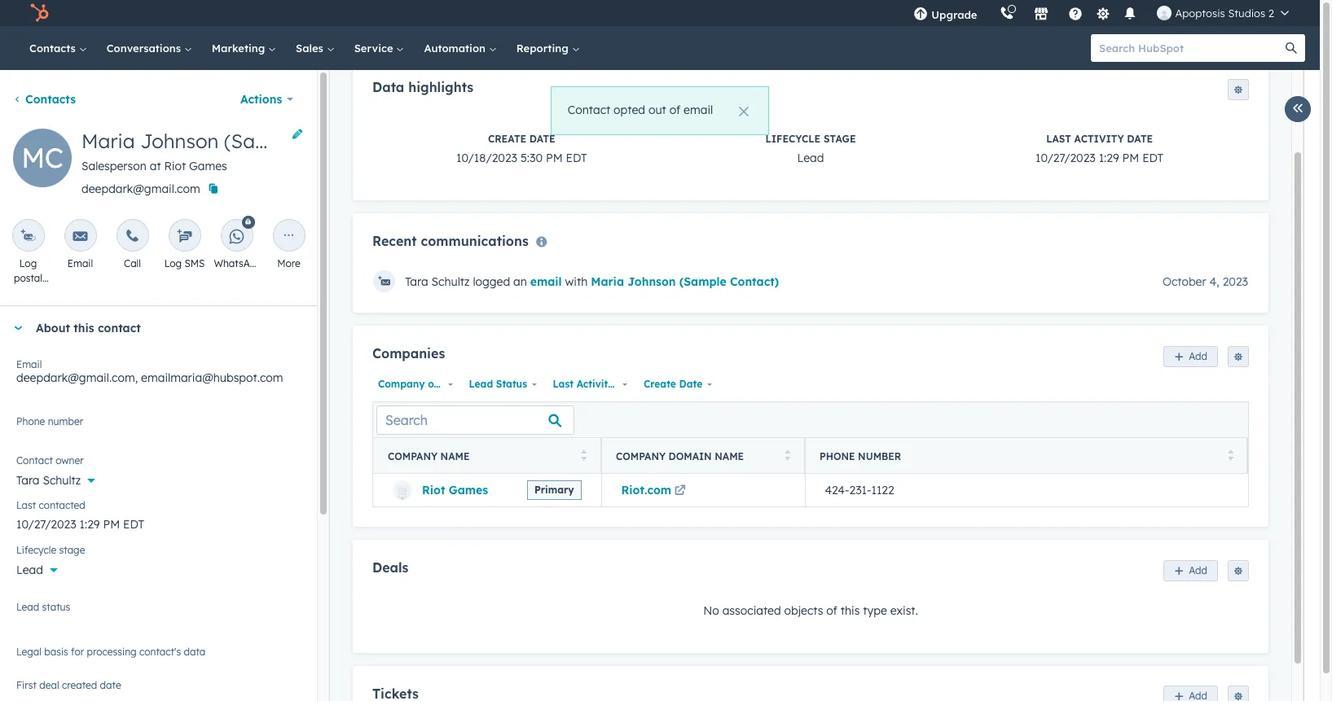 Task type: locate. For each thing, give the bounding box(es) containing it.
johnson up at
[[140, 129, 219, 153]]

riot down company name
[[422, 483, 445, 498]]

1 vertical spatial last
[[553, 378, 574, 391]]

this left 'type'
[[841, 604, 860, 618]]

actions button
[[230, 83, 304, 116]]

lifecycle for lifecycle stage
[[16, 544, 56, 557]]

activity inside popup button
[[577, 378, 614, 391]]

email inside 'email deepdark@gmail.com, emailmaria@hubspot.com'
[[16, 359, 42, 371]]

1 horizontal spatial riot
[[422, 483, 445, 498]]

0 horizontal spatial phone
[[16, 416, 45, 428]]

1 horizontal spatial lifecycle
[[766, 133, 821, 145]]

2 edt from the left
[[1143, 151, 1164, 166]]

0 vertical spatial activity
[[1075, 133, 1124, 145]]

lead left status at the left of page
[[16, 602, 39, 614]]

edt right 5:30
[[566, 151, 587, 166]]

tara
[[405, 275, 428, 289], [16, 474, 40, 488]]

0 vertical spatial contacts
[[29, 42, 79, 55]]

tara inside popup button
[[16, 474, 40, 488]]

last up 10/27/2023
[[1047, 133, 1072, 145]]

1 press to sort. element from the left
[[581, 450, 587, 463]]

1 vertical spatial create
[[644, 378, 676, 391]]

1 horizontal spatial pm
[[1123, 151, 1140, 166]]

0 horizontal spatial contact
[[16, 455, 53, 467]]

menu
[[903, 0, 1301, 26]]

pm right 5:30
[[546, 151, 563, 166]]

riot.com
[[621, 483, 672, 498]]

lead inside popup button
[[469, 378, 493, 391]]

domain
[[669, 450, 712, 463]]

1 vertical spatial johnson
[[628, 275, 676, 289]]

contact for contact opted out of email
[[568, 103, 611, 118]]

create up 10/18/2023 at top
[[488, 133, 527, 145]]

(sample
[[224, 129, 300, 153], [680, 275, 727, 289]]

opted
[[614, 103, 646, 118]]

schultz down recent communications
[[432, 275, 470, 289]]

0 vertical spatial riot
[[164, 159, 186, 174]]

games down the maria johnson (sample contact)
[[189, 159, 227, 174]]

riot right at
[[164, 159, 186, 174]]

0 horizontal spatial tara
[[16, 474, 40, 488]]

last down the tara schultz
[[16, 500, 36, 512]]

date inside create date 10/18/2023 5:30 pm edt
[[530, 133, 556, 145]]

0 vertical spatial tara
[[405, 275, 428, 289]]

lead left status
[[469, 378, 493, 391]]

about this contact button
[[0, 306, 301, 350]]

postal
[[14, 272, 42, 284]]

1 log from the left
[[19, 258, 37, 270]]

lifecycle inside lifecycle stage lead
[[766, 133, 821, 145]]

Search HubSpot search field
[[1091, 34, 1291, 62]]

0 vertical spatial email
[[67, 258, 93, 270]]

1122
[[872, 483, 895, 498]]

2 press to sort. element from the left
[[784, 450, 791, 463]]

no
[[704, 604, 720, 618]]

status
[[496, 378, 527, 391]]

1 vertical spatial (sample
[[680, 275, 727, 289]]

1 add button from the top
[[1164, 346, 1219, 367]]

2 log from the left
[[164, 258, 182, 270]]

exist.
[[891, 604, 918, 618]]

0 vertical spatial lifecycle
[[766, 133, 821, 145]]

phone number
[[16, 416, 83, 428]]

pm right 1:29
[[1123, 151, 1140, 166]]

1 vertical spatial activity
[[577, 378, 614, 391]]

lead status button
[[463, 374, 541, 395]]

1 horizontal spatial create
[[644, 378, 676, 391]]

log inside log postal mail
[[19, 258, 37, 270]]

1 horizontal spatial tara
[[405, 275, 428, 289]]

stage
[[59, 544, 85, 557]]

0 horizontal spatial pm
[[546, 151, 563, 166]]

0 vertical spatial add
[[1189, 350, 1208, 363]]

lead down stage
[[798, 151, 824, 166]]

recent communications
[[372, 233, 529, 250]]

tara for tara schultz
[[16, 474, 40, 488]]

email down email 'icon'
[[67, 258, 93, 270]]

name
[[441, 450, 470, 463]]

lead
[[798, 151, 824, 166], [469, 378, 493, 391], [16, 563, 43, 578], [16, 602, 39, 614]]

1 vertical spatial schultz
[[43, 474, 81, 488]]

johnson
[[140, 129, 219, 153], [628, 275, 676, 289]]

phone left number
[[16, 416, 45, 428]]

1 horizontal spatial schultz
[[432, 275, 470, 289]]

email
[[67, 258, 93, 270], [16, 359, 42, 371]]

0 vertical spatial add button
[[1164, 346, 1219, 367]]

last inside popup button
[[553, 378, 574, 391]]

schultz inside popup button
[[43, 474, 81, 488]]

riot games link
[[422, 483, 488, 498]]

edt inside create date 10/18/2023 5:30 pm edt
[[566, 151, 587, 166]]

0 horizontal spatial lifecycle
[[16, 544, 56, 557]]

1 press to sort. image from the left
[[581, 450, 587, 461]]

2 press to sort. image from the left
[[1228, 450, 1234, 461]]

create for create date
[[644, 378, 676, 391]]

deal
[[39, 680, 59, 692]]

email for an
[[530, 275, 562, 289]]

highlights
[[408, 79, 474, 95]]

company up riot.com
[[616, 450, 666, 463]]

1 horizontal spatial maria
[[591, 275, 624, 289]]

apoptosis
[[1176, 7, 1226, 20]]

number
[[48, 416, 83, 428]]

last activity date 10/27/2023 1:29 pm edt
[[1036, 133, 1164, 166]]

company left name
[[388, 450, 438, 463]]

0 horizontal spatial last
[[16, 500, 36, 512]]

notifications image
[[1124, 7, 1138, 22]]

0 vertical spatial phone
[[16, 416, 45, 428]]

of right "out"
[[670, 103, 681, 118]]

contacts
[[29, 42, 79, 55], [25, 92, 76, 107]]

riot
[[164, 159, 186, 174], [422, 483, 445, 498]]

3 press to sort. element from the left
[[1228, 450, 1234, 463]]

more image
[[282, 229, 296, 245]]

email link
[[530, 275, 562, 289]]

maria right with
[[591, 275, 624, 289]]

email
[[684, 103, 713, 118], [530, 275, 562, 289]]

schultz down contact owner
[[43, 474, 81, 488]]

2 horizontal spatial press to sort. element
[[1228, 450, 1234, 463]]

this right about
[[74, 321, 94, 336]]

add button
[[1164, 346, 1219, 367], [1164, 560, 1219, 582]]

marketing link
[[202, 26, 286, 70]]

1 horizontal spatial edt
[[1143, 151, 1164, 166]]

0 horizontal spatial johnson
[[140, 129, 219, 153]]

1 horizontal spatial activity
[[1075, 133, 1124, 145]]

1 vertical spatial tara
[[16, 474, 40, 488]]

4,
[[1210, 275, 1220, 289]]

studios
[[1229, 7, 1266, 20]]

2
[[1269, 7, 1275, 20]]

email right "out"
[[684, 103, 713, 118]]

log for log sms
[[164, 258, 182, 270]]

0 vertical spatial contact)
[[306, 129, 386, 153]]

1 vertical spatial phone
[[820, 450, 855, 463]]

automation link
[[414, 26, 507, 70]]

activity inside last activity date 10/27/2023 1:29 pm edt
[[1075, 133, 1124, 145]]

owner inside popup button
[[428, 378, 458, 391]]

1 horizontal spatial email
[[67, 258, 93, 270]]

company
[[378, 378, 425, 391], [388, 450, 438, 463], [616, 450, 666, 463]]

marketing
[[212, 42, 268, 55]]

1 horizontal spatial contact
[[568, 103, 611, 118]]

1 vertical spatial email
[[530, 275, 562, 289]]

1 vertical spatial email
[[16, 359, 42, 371]]

log
[[19, 258, 37, 270], [164, 258, 182, 270]]

2 pm from the left
[[1123, 151, 1140, 166]]

1 horizontal spatial press to sort. image
[[1228, 450, 1234, 461]]

1 horizontal spatial games
[[449, 483, 488, 498]]

company inside popup button
[[378, 378, 425, 391]]

type
[[863, 604, 887, 618]]

create right last activity date
[[644, 378, 676, 391]]

1 edt from the left
[[566, 151, 587, 166]]

email inside alert
[[684, 103, 713, 118]]

tara schultz button
[[16, 465, 301, 491]]

menu containing apoptosis studios 2
[[903, 0, 1301, 26]]

2023
[[1223, 275, 1249, 289]]

0 horizontal spatial edt
[[566, 151, 587, 166]]

0 vertical spatial this
[[74, 321, 94, 336]]

0 vertical spatial contact
[[568, 103, 611, 118]]

contact for contact owner
[[16, 455, 53, 467]]

maria
[[82, 129, 135, 153], [591, 275, 624, 289]]

1 vertical spatial lifecycle
[[16, 544, 56, 557]]

last inside last activity date 10/27/2023 1:29 pm edt
[[1047, 133, 1072, 145]]

riot.com link
[[621, 483, 689, 498]]

0 vertical spatial owner
[[428, 378, 458, 391]]

sms
[[185, 258, 205, 270]]

edt
[[566, 151, 587, 166], [1143, 151, 1164, 166]]

0 horizontal spatial riot
[[164, 159, 186, 174]]

1 vertical spatial contacts link
[[13, 92, 76, 107]]

email image
[[73, 229, 88, 245]]

10/27/2023
[[1036, 151, 1096, 166]]

Last contacted text field
[[16, 509, 301, 535]]

0 horizontal spatial games
[[189, 159, 227, 174]]

0 vertical spatial games
[[189, 159, 227, 174]]

1 vertical spatial contact)
[[730, 275, 779, 289]]

0 horizontal spatial email
[[530, 275, 562, 289]]

deepdark@gmail.com,
[[16, 371, 138, 386]]

games
[[189, 159, 227, 174], [449, 483, 488, 498]]

lifecycle left stage
[[766, 133, 821, 145]]

phone
[[16, 416, 45, 428], [820, 450, 855, 463]]

1 vertical spatial this
[[841, 604, 860, 618]]

1 horizontal spatial of
[[827, 604, 838, 618]]

contact opted out of email
[[568, 103, 713, 118]]

1 horizontal spatial phone
[[820, 450, 855, 463]]

owner up the tara schultz
[[56, 455, 84, 467]]

2 horizontal spatial last
[[1047, 133, 1072, 145]]

contact left opted
[[568, 103, 611, 118]]

1 horizontal spatial last
[[553, 378, 574, 391]]

0 horizontal spatial log
[[19, 258, 37, 270]]

help button
[[1062, 0, 1090, 26]]

1 vertical spatial of
[[827, 604, 838, 618]]

phone for phone number
[[16, 416, 45, 428]]

0 horizontal spatial email
[[16, 359, 42, 371]]

of for email
[[670, 103, 681, 118]]

phone for phone number
[[820, 450, 855, 463]]

company down 'companies'
[[378, 378, 425, 391]]

menu item
[[989, 0, 992, 26]]

0 horizontal spatial schultz
[[43, 474, 81, 488]]

date inside last activity date 10/27/2023 1:29 pm edt
[[1127, 133, 1153, 145]]

1 vertical spatial add button
[[1164, 560, 1219, 582]]

0 vertical spatial email
[[684, 103, 713, 118]]

out
[[649, 103, 667, 118]]

edt right 1:29
[[1143, 151, 1164, 166]]

lifecycle
[[766, 133, 821, 145], [16, 544, 56, 557]]

lead inside popup button
[[16, 563, 43, 578]]

email right 'an'
[[530, 275, 562, 289]]

activity for last activity date
[[577, 378, 614, 391]]

of right "objects"
[[827, 604, 838, 618]]

0 horizontal spatial owner
[[56, 455, 84, 467]]

0 horizontal spatial press to sort. element
[[581, 450, 587, 463]]

contact inside alert
[[568, 103, 611, 118]]

data highlights
[[372, 79, 474, 95]]

sales link
[[286, 26, 345, 70]]

0 horizontal spatial create
[[488, 133, 527, 145]]

2 add button from the top
[[1164, 560, 1219, 582]]

press to sort. image
[[581, 450, 587, 461], [1228, 450, 1234, 461]]

tara schultz image
[[1158, 6, 1172, 20]]

legal
[[16, 646, 42, 659]]

phone up 424-
[[820, 450, 855, 463]]

press to sort. element
[[581, 450, 587, 463], [784, 450, 791, 463], [1228, 450, 1234, 463]]

0 vertical spatial create
[[488, 133, 527, 145]]

create inside create date 10/18/2023 5:30 pm edt
[[488, 133, 527, 145]]

0 vertical spatial (sample
[[224, 129, 300, 153]]

1 vertical spatial riot
[[422, 483, 445, 498]]

games down name
[[449, 483, 488, 498]]

calling icon image
[[1000, 7, 1015, 21]]

email for email deepdark@gmail.com, emailmaria@hubspot.com
[[16, 359, 42, 371]]

1 vertical spatial maria
[[591, 275, 624, 289]]

emailmaria@hubspot.com
[[141, 371, 283, 386]]

of inside alert
[[670, 103, 681, 118]]

press to sort. image
[[784, 450, 791, 461]]

press to sort. element for company domain name
[[784, 450, 791, 463]]

0 vertical spatial of
[[670, 103, 681, 118]]

actions
[[240, 92, 282, 107]]

1 pm from the left
[[546, 151, 563, 166]]

0 horizontal spatial activity
[[577, 378, 614, 391]]

log left "sms"
[[164, 258, 182, 270]]

1 horizontal spatial log
[[164, 258, 182, 270]]

activity left create date
[[577, 378, 614, 391]]

1 vertical spatial contact
[[16, 455, 53, 467]]

about
[[36, 321, 70, 336]]

2 vertical spatial last
[[16, 500, 36, 512]]

create for create date 10/18/2023 5:30 pm edt
[[488, 133, 527, 145]]

2 add from the top
[[1189, 564, 1208, 577]]

pm inside last activity date 10/27/2023 1:29 pm edt
[[1123, 151, 1140, 166]]

hubspot image
[[29, 3, 49, 23]]

recent
[[372, 233, 417, 250]]

contact opted out of email alert
[[551, 86, 770, 135]]

owner for company owner
[[428, 378, 458, 391]]

lead down lifecycle stage
[[16, 563, 43, 578]]

tara down contact owner
[[16, 474, 40, 488]]

1 horizontal spatial this
[[841, 604, 860, 618]]

0 horizontal spatial maria
[[82, 129, 135, 153]]

add button for companies
[[1164, 346, 1219, 367]]

activity up 1:29
[[1075, 133, 1124, 145]]

0 vertical spatial schultz
[[432, 275, 470, 289]]

service link
[[345, 26, 414, 70]]

1 vertical spatial games
[[449, 483, 488, 498]]

last right status
[[553, 378, 574, 391]]

1 vertical spatial owner
[[56, 455, 84, 467]]

1 horizontal spatial owner
[[428, 378, 458, 391]]

1 add from the top
[[1189, 350, 1208, 363]]

1 horizontal spatial email
[[684, 103, 713, 118]]

0 horizontal spatial this
[[74, 321, 94, 336]]

owner for contact owner
[[56, 455, 84, 467]]

1 horizontal spatial press to sort. element
[[784, 450, 791, 463]]

0 horizontal spatial press to sort. image
[[581, 450, 587, 461]]

maria up salesperson
[[82, 129, 135, 153]]

0 vertical spatial last
[[1047, 133, 1072, 145]]

contact up the tara schultz
[[16, 455, 53, 467]]

johnson right with
[[628, 275, 676, 289]]

create inside popup button
[[644, 378, 676, 391]]

october
[[1163, 275, 1207, 289]]

last for last activity date 10/27/2023 1:29 pm edt
[[1047, 133, 1072, 145]]

owner down 'companies'
[[428, 378, 458, 391]]

0 horizontal spatial (sample
[[224, 129, 300, 153]]

conversations link
[[97, 26, 202, 70]]

data
[[372, 79, 404, 95]]

press to sort. image for company name
[[581, 450, 587, 461]]

tara down recent on the left top of page
[[405, 275, 428, 289]]

231-
[[850, 483, 872, 498]]

lifecycle left the stage
[[16, 544, 56, 557]]

create date
[[644, 378, 703, 391]]

schultz for tara schultz logged an email with maria johnson (sample contact)
[[432, 275, 470, 289]]

1 vertical spatial add
[[1189, 564, 1208, 577]]

email down caret image
[[16, 359, 42, 371]]

log up postal
[[19, 258, 37, 270]]

last for last activity date
[[553, 378, 574, 391]]

0 horizontal spatial of
[[670, 103, 681, 118]]



Task type: describe. For each thing, give the bounding box(es) containing it.
call
[[124, 258, 141, 270]]

apoptosis studios 2 button
[[1148, 0, 1299, 26]]

whatsapp image
[[229, 229, 244, 245]]

1 horizontal spatial contact)
[[730, 275, 779, 289]]

tara for tara schultz logged an email with maria johnson (sample contact)
[[405, 275, 428, 289]]

lead button
[[16, 554, 301, 581]]

0 vertical spatial maria
[[82, 129, 135, 153]]

create date button
[[638, 374, 716, 395]]

marketplaces button
[[1025, 0, 1059, 26]]

communications
[[421, 233, 529, 250]]

mail
[[18, 287, 38, 299]]

search image
[[1286, 42, 1298, 54]]

email for email
[[67, 258, 93, 270]]

contact
[[98, 321, 141, 336]]

contacted
[[39, 500, 85, 512]]

lifecycle stage
[[16, 544, 85, 557]]

company name
[[388, 450, 470, 463]]

october 4, 2023
[[1163, 275, 1249, 289]]

service
[[354, 42, 396, 55]]

basis
[[44, 646, 68, 659]]

log postal mail image
[[21, 229, 35, 245]]

company for company name
[[388, 450, 438, 463]]

company for company owner
[[378, 378, 425, 391]]

1 vertical spatial contacts
[[25, 92, 76, 107]]

notifications button
[[1117, 0, 1145, 26]]

last for last contacted
[[16, 500, 36, 512]]

this inside "dropdown button"
[[74, 321, 94, 336]]

424-
[[825, 483, 850, 498]]

1:29
[[1099, 151, 1120, 166]]

with
[[565, 275, 588, 289]]

lead inside lifecycle stage lead
[[798, 151, 824, 166]]

0 vertical spatial johnson
[[140, 129, 219, 153]]

5:30
[[521, 151, 543, 166]]

1 horizontal spatial (sample
[[680, 275, 727, 289]]

salesperson
[[82, 159, 147, 174]]

reporting link
[[507, 26, 590, 70]]

press to sort. image for phone number
[[1228, 450, 1234, 461]]

Phone number text field
[[16, 413, 301, 446]]

processing
[[87, 646, 137, 659]]

tara schultz logged an email with maria johnson (sample contact)
[[405, 275, 779, 289]]

help image
[[1069, 7, 1084, 22]]

phone number
[[820, 450, 902, 463]]

whatsapp
[[214, 258, 262, 270]]

company domain name
[[616, 450, 744, 463]]

salesperson at riot games
[[82, 159, 227, 174]]

pm inside create date 10/18/2023 5:30 pm edt
[[546, 151, 563, 166]]

lifecycle stage lead
[[766, 133, 856, 166]]

call image
[[125, 229, 140, 245]]

press to sort. element for phone number
[[1228, 450, 1234, 463]]

lead for lead
[[16, 563, 43, 578]]

add button for deals
[[1164, 560, 1219, 582]]

data
[[184, 646, 206, 659]]

search button
[[1278, 34, 1306, 62]]

contact's
[[139, 646, 181, 659]]

upgrade image
[[914, 7, 929, 22]]

10/18/2023
[[456, 151, 518, 166]]

1 horizontal spatial johnson
[[628, 275, 676, 289]]

companies
[[372, 346, 445, 362]]

log for log postal mail
[[19, 258, 37, 270]]

riot games
[[422, 483, 488, 498]]

stage
[[824, 133, 856, 145]]

objects
[[785, 604, 824, 618]]

number
[[858, 450, 902, 463]]

status
[[42, 602, 70, 614]]

last activity date
[[553, 378, 641, 391]]

close image
[[739, 107, 749, 117]]

settings link
[[1093, 4, 1114, 22]]

calling icon button
[[994, 2, 1022, 24]]

caret image
[[13, 326, 23, 331]]

company for company domain name
[[616, 450, 666, 463]]

date
[[100, 680, 121, 692]]

0 horizontal spatial contact)
[[306, 129, 386, 153]]

0 vertical spatial contacts link
[[20, 26, 97, 70]]

company owner
[[378, 378, 458, 391]]

first deal created date
[[16, 680, 121, 692]]

424-231-1122
[[825, 483, 895, 498]]

add for deals
[[1189, 564, 1208, 577]]

lead for lead status
[[16, 602, 39, 614]]

first
[[16, 680, 37, 692]]

apoptosis studios 2
[[1176, 7, 1275, 20]]

about this contact
[[36, 321, 141, 336]]

tara schultz
[[16, 474, 81, 488]]

for
[[71, 646, 84, 659]]

marketplaces image
[[1035, 7, 1049, 22]]

edt inside last activity date 10/27/2023 1:29 pm edt
[[1143, 151, 1164, 166]]

logged
[[473, 275, 510, 289]]

settings image
[[1096, 7, 1111, 22]]

conversations
[[107, 42, 184, 55]]

company owner button
[[372, 374, 458, 395]]

legal basis for processing contact's data
[[16, 646, 206, 659]]

Search search field
[[377, 406, 575, 435]]

at
[[150, 159, 161, 174]]

contact owner
[[16, 455, 84, 467]]

link opens in a new window image
[[675, 486, 686, 498]]

an
[[514, 275, 527, 289]]

sales
[[296, 42, 327, 55]]

schultz for tara schultz
[[43, 474, 81, 488]]

deepdark@gmail.com
[[82, 182, 200, 196]]

maria johnson (sample contact) link
[[591, 275, 779, 289]]

upgrade
[[932, 8, 978, 21]]

lifecycle for lifecycle stage lead
[[766, 133, 821, 145]]

First deal created date text field
[[16, 690, 301, 702]]

last activity date button
[[547, 374, 641, 395]]

activity for last activity date 10/27/2023 1:29 pm edt
[[1075, 133, 1124, 145]]

deals
[[372, 560, 409, 576]]

log sms image
[[177, 229, 192, 245]]

automation
[[424, 42, 489, 55]]

press to sort. element for company name
[[581, 450, 587, 463]]

name
[[715, 450, 744, 463]]

of for this
[[827, 604, 838, 618]]

reporting
[[517, 42, 572, 55]]

add for companies
[[1189, 350, 1208, 363]]

email for of
[[684, 103, 713, 118]]

no associated objects of this type exist.
[[704, 604, 918, 618]]

link opens in a new window image
[[675, 486, 686, 498]]

last contacted
[[16, 500, 85, 512]]

log postal mail
[[14, 258, 42, 299]]

hubspot link
[[20, 3, 61, 23]]

lead status
[[16, 602, 70, 614]]

lead for lead status
[[469, 378, 493, 391]]



Task type: vqa. For each thing, say whether or not it's contained in the screenshot.
left last
yes



